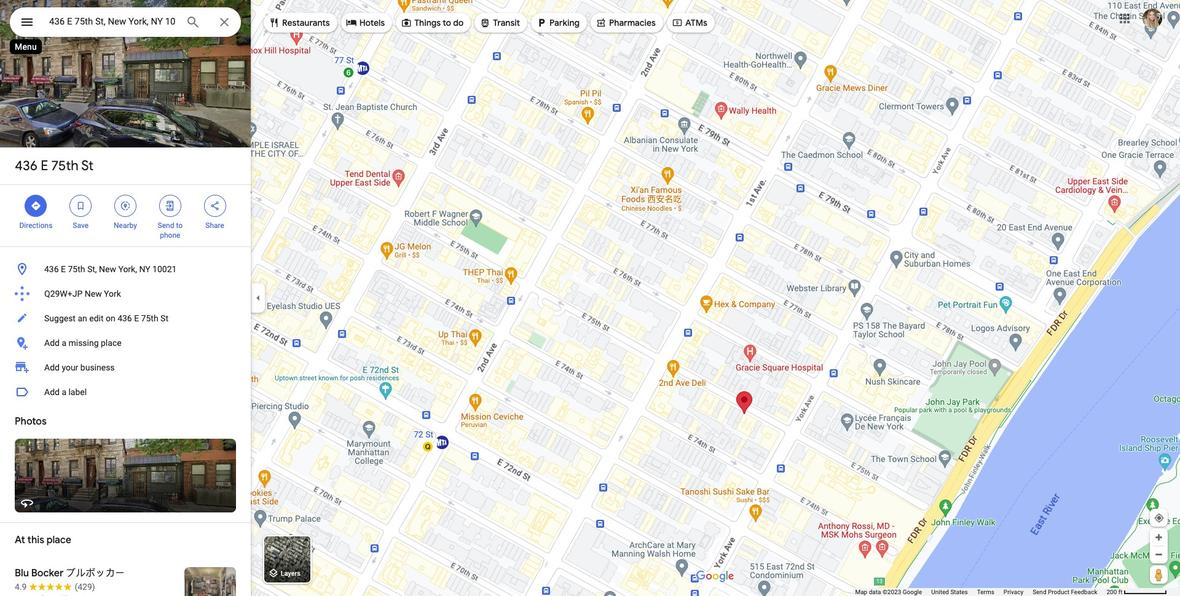 Task type: describe. For each thing, give the bounding box(es) containing it.
(429)
[[75, 582, 95, 592]]

 restaurants
[[269, 16, 330, 29]]

atms
[[685, 17, 708, 28]]

an
[[78, 314, 87, 323]]

united states button
[[932, 588, 968, 596]]

phone
[[160, 231, 180, 240]]

436 e 75th st, new york, ny 10021
[[44, 264, 177, 274]]

200 ft
[[1107, 589, 1123, 596]]

show your location image
[[1154, 513, 1165, 524]]

york
[[104, 289, 121, 299]]

directions
[[19, 221, 52, 230]]

this
[[27, 534, 44, 547]]

data
[[869, 589, 881, 596]]

privacy button
[[1004, 588, 1024, 596]]


[[75, 199, 86, 213]]

map
[[855, 589, 868, 596]]

ブルボッカー
[[66, 567, 125, 580]]


[[346, 16, 357, 29]]

0 vertical spatial st
[[81, 157, 94, 175]]

map data ©2023 google
[[855, 589, 922, 596]]

united
[[932, 589, 949, 596]]

 parking
[[536, 16, 580, 29]]

restaurants
[[282, 17, 330, 28]]

privacy
[[1004, 589, 1024, 596]]

bocker
[[31, 567, 64, 580]]

436 e 75th st
[[15, 157, 94, 175]]

 search field
[[10, 7, 241, 39]]

actions for 436 e 75th st region
[[0, 185, 251, 247]]

to inside  things to do
[[443, 17, 451, 28]]

feedback
[[1071, 589, 1098, 596]]

do
[[453, 17, 464, 28]]

send product feedback button
[[1033, 588, 1098, 596]]


[[30, 199, 41, 213]]

label
[[69, 387, 87, 397]]

©2023
[[883, 589, 901, 596]]

hotels
[[359, 17, 385, 28]]

add for add a missing place
[[44, 338, 60, 348]]

edit
[[89, 314, 104, 323]]


[[672, 16, 683, 29]]

your
[[62, 363, 78, 373]]

 things to do
[[401, 16, 464, 29]]

200 ft button
[[1107, 589, 1167, 596]]

a for label
[[62, 387, 66, 397]]

add your business link
[[0, 355, 251, 380]]

things
[[414, 17, 441, 28]]

q29w+jp
[[44, 289, 83, 299]]

200
[[1107, 589, 1117, 596]]

 atms
[[672, 16, 708, 29]]

at
[[15, 534, 25, 547]]

add a label
[[44, 387, 87, 397]]

10021
[[153, 264, 177, 274]]

send for send product feedback
[[1033, 589, 1047, 596]]

 button
[[10, 7, 44, 39]]

436 for 436 e 75th st, new york, ny 10021
[[44, 264, 59, 274]]

suggest
[[44, 314, 76, 323]]

share
[[206, 221, 224, 230]]



Task type: locate. For each thing, give the bounding box(es) containing it.
0 vertical spatial to
[[443, 17, 451, 28]]

ny
[[139, 264, 150, 274]]

st inside button
[[161, 314, 168, 323]]

send to phone
[[158, 221, 183, 240]]

436
[[15, 157, 38, 175], [44, 264, 59, 274], [118, 314, 132, 323]]

0 horizontal spatial to
[[176, 221, 183, 230]]

place inside button
[[101, 338, 122, 348]]

e for 436 e 75th st, new york, ny 10021
[[61, 264, 66, 274]]

2 vertical spatial 436
[[118, 314, 132, 323]]

google account: michelle dermenjian  
(michelle.dermenjian@adept.ai) image
[[1143, 8, 1163, 28]]

1 vertical spatial send
[[1033, 589, 1047, 596]]

1 vertical spatial 75th
[[68, 264, 85, 274]]

0 horizontal spatial st
[[81, 157, 94, 175]]


[[536, 16, 547, 29]]

0 horizontal spatial e
[[41, 157, 48, 175]]

0 vertical spatial new
[[99, 264, 116, 274]]

1 horizontal spatial to
[[443, 17, 451, 28]]

place right this
[[47, 534, 71, 547]]

436 inside button
[[118, 314, 132, 323]]

0 vertical spatial add
[[44, 338, 60, 348]]

75th up 
[[51, 157, 79, 175]]

436 up  at the top left of page
[[15, 157, 38, 175]]

send product feedback
[[1033, 589, 1098, 596]]

states
[[951, 589, 968, 596]]

st up add a missing place button on the bottom left of page
[[161, 314, 168, 323]]

suggest an edit on 436 e 75th st button
[[0, 306, 251, 331]]

4.9 stars 429 reviews image
[[15, 581, 95, 593]]

1 vertical spatial st
[[161, 314, 168, 323]]

1 horizontal spatial 436
[[44, 264, 59, 274]]

product
[[1048, 589, 1070, 596]]

blu
[[15, 567, 29, 580]]

zoom out image
[[1155, 550, 1164, 559]]

2 horizontal spatial e
[[134, 314, 139, 323]]

nearby
[[114, 221, 137, 230]]

0 vertical spatial a
[[62, 338, 66, 348]]

75th for st,
[[68, 264, 85, 274]]

 transit
[[480, 16, 520, 29]]

zoom in image
[[1155, 533, 1164, 542]]

add
[[44, 338, 60, 348], [44, 363, 60, 373], [44, 387, 60, 397]]

new inside button
[[85, 289, 102, 299]]

place
[[101, 338, 122, 348], [47, 534, 71, 547]]

add for add your business
[[44, 363, 60, 373]]


[[120, 199, 131, 213]]


[[480, 16, 491, 29]]

a for missing
[[62, 338, 66, 348]]

at this place
[[15, 534, 71, 547]]

send
[[158, 221, 174, 230], [1033, 589, 1047, 596]]

york,
[[118, 264, 137, 274]]

e for 436 e 75th st
[[41, 157, 48, 175]]

436 up q29w+jp
[[44, 264, 59, 274]]

436 e 75th st, new york, ny 10021 button
[[0, 257, 251, 282]]

1 add from the top
[[44, 338, 60, 348]]

q29w+jp new york button
[[0, 282, 251, 306]]

 pharmacies
[[596, 16, 656, 29]]

none field inside 436 e 75th st, new york, ny 10021 "field"
[[49, 14, 176, 29]]

75th left the st,
[[68, 264, 85, 274]]

e up q29w+jp
[[61, 264, 66, 274]]

75th inside 'button'
[[68, 264, 85, 274]]

2 vertical spatial e
[[134, 314, 139, 323]]

send inside button
[[1033, 589, 1047, 596]]

add a missing place button
[[0, 331, 251, 355]]

1 vertical spatial to
[[176, 221, 183, 230]]

st
[[81, 157, 94, 175], [161, 314, 168, 323]]

1 vertical spatial 436
[[44, 264, 59, 274]]

united states
[[932, 589, 968, 596]]

footer
[[855, 588, 1107, 596]]

on
[[106, 314, 115, 323]]

a left 'missing'
[[62, 338, 66, 348]]

new right the st,
[[99, 264, 116, 274]]

436 right on
[[118, 314, 132, 323]]

layers
[[281, 570, 301, 578]]

e up  at the top left of page
[[41, 157, 48, 175]]

2 vertical spatial 75th
[[141, 314, 158, 323]]

2 horizontal spatial 436
[[118, 314, 132, 323]]

add your business
[[44, 363, 115, 373]]

1 horizontal spatial send
[[1033, 589, 1047, 596]]

0 vertical spatial 436
[[15, 157, 38, 175]]

add left your
[[44, 363, 60, 373]]

add for add a label
[[44, 387, 60, 397]]

1 vertical spatial new
[[85, 289, 102, 299]]

436 inside 'button'
[[44, 264, 59, 274]]

blu bocker ブルボッカー
[[15, 567, 125, 580]]

1 horizontal spatial st
[[161, 314, 168, 323]]

436 for 436 e 75th st
[[15, 157, 38, 175]]

0 vertical spatial e
[[41, 157, 48, 175]]

 hotels
[[346, 16, 385, 29]]

new
[[99, 264, 116, 274], [85, 289, 102, 299]]

new left 'york' at left
[[85, 289, 102, 299]]

75th inside button
[[141, 314, 158, 323]]

add left label
[[44, 387, 60, 397]]

e inside button
[[134, 314, 139, 323]]

0 vertical spatial 75th
[[51, 157, 79, 175]]

1 a from the top
[[62, 338, 66, 348]]

q29w+jp new york
[[44, 289, 121, 299]]

photos
[[15, 416, 47, 428]]

a
[[62, 338, 66, 348], [62, 387, 66, 397]]

send left product
[[1033, 589, 1047, 596]]

parking
[[550, 17, 580, 28]]

e
[[41, 157, 48, 175], [61, 264, 66, 274], [134, 314, 139, 323]]

pharmacies
[[609, 17, 656, 28]]

terms button
[[977, 588, 995, 596]]

ft
[[1119, 589, 1123, 596]]

to left do on the top
[[443, 17, 451, 28]]

0 vertical spatial send
[[158, 221, 174, 230]]


[[20, 14, 34, 31]]


[[596, 16, 607, 29]]

transit
[[493, 17, 520, 28]]

436 e 75th st main content
[[0, 0, 251, 596]]

to inside the send to phone
[[176, 221, 183, 230]]

save
[[73, 221, 89, 230]]

send for send to phone
[[158, 221, 174, 230]]


[[269, 16, 280, 29]]

business
[[80, 363, 115, 373]]

send inside the send to phone
[[158, 221, 174, 230]]

suggest an edit on 436 e 75th st
[[44, 314, 168, 323]]


[[209, 199, 220, 213]]

new inside 'button'
[[99, 264, 116, 274]]

2 add from the top
[[44, 363, 60, 373]]

436 E 75th St, New York, NY 10021 field
[[10, 7, 241, 37]]

0 horizontal spatial 436
[[15, 157, 38, 175]]

add a missing place
[[44, 338, 122, 348]]

75th up add a missing place button on the bottom left of page
[[141, 314, 158, 323]]

st,
[[87, 264, 97, 274]]

None field
[[49, 14, 176, 29]]


[[401, 16, 412, 29]]

missing
[[69, 338, 99, 348]]

0 horizontal spatial send
[[158, 221, 174, 230]]

1 horizontal spatial place
[[101, 338, 122, 348]]

a left label
[[62, 387, 66, 397]]

collapse side panel image
[[251, 291, 265, 305]]

1 vertical spatial e
[[61, 264, 66, 274]]

3 add from the top
[[44, 387, 60, 397]]

send up phone at the left top of page
[[158, 221, 174, 230]]

google
[[903, 589, 922, 596]]

75th for st
[[51, 157, 79, 175]]

e inside 'button'
[[61, 264, 66, 274]]

2 vertical spatial add
[[44, 387, 60, 397]]

e right on
[[134, 314, 139, 323]]

1 vertical spatial place
[[47, 534, 71, 547]]

add down suggest
[[44, 338, 60, 348]]

75th
[[51, 157, 79, 175], [68, 264, 85, 274], [141, 314, 158, 323]]

1 vertical spatial a
[[62, 387, 66, 397]]

2 a from the top
[[62, 387, 66, 397]]

st up 
[[81, 157, 94, 175]]

0 vertical spatial place
[[101, 338, 122, 348]]


[[165, 199, 176, 213]]

place down on
[[101, 338, 122, 348]]

google maps element
[[0, 0, 1180, 596]]

1 horizontal spatial e
[[61, 264, 66, 274]]

show street view coverage image
[[1150, 566, 1168, 584]]

to up phone at the left top of page
[[176, 221, 183, 230]]

4.9
[[15, 582, 27, 592]]

footer containing map data ©2023 google
[[855, 588, 1107, 596]]

0 horizontal spatial place
[[47, 534, 71, 547]]

1 vertical spatial add
[[44, 363, 60, 373]]

footer inside google maps element
[[855, 588, 1107, 596]]

add a label button
[[0, 380, 251, 405]]

terms
[[977, 589, 995, 596]]



Task type: vqa. For each thing, say whether or not it's contained in the screenshot.
200 ft
yes



